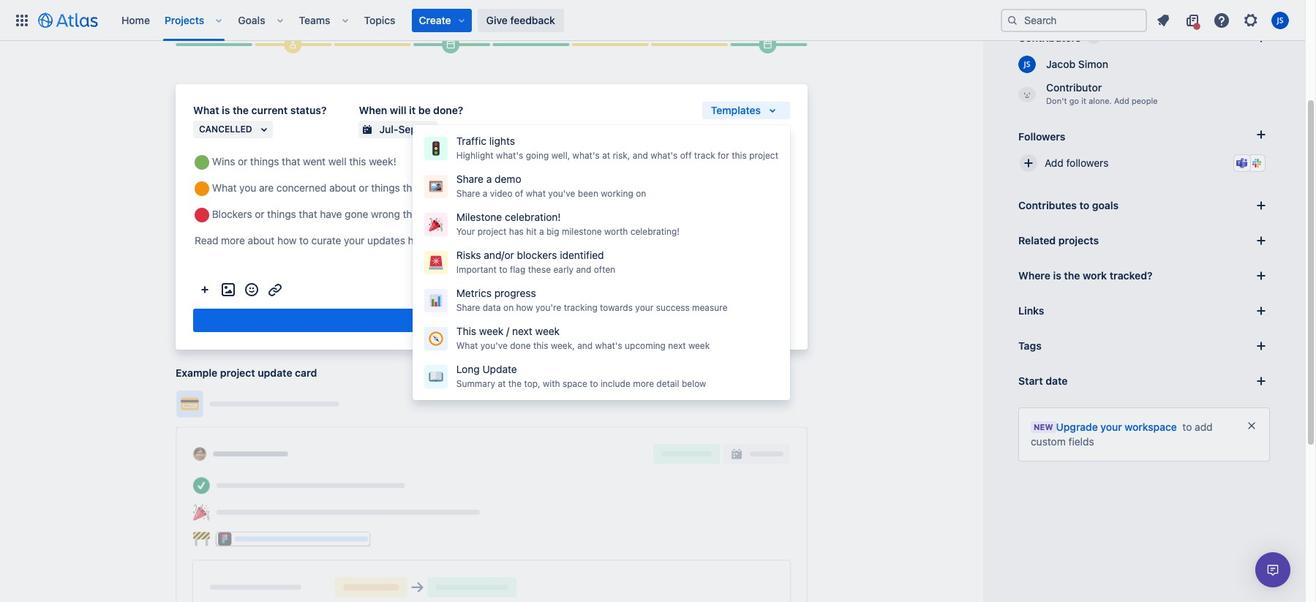 Task type: vqa. For each thing, say whether or not it's contained in the screenshot.


Task type: describe. For each thing, give the bounding box(es) containing it.
home
[[122, 14, 150, 26]]

done?
[[433, 104, 464, 116]]

card
[[295, 367, 317, 379]]

teams
[[299, 14, 331, 26]]

it inside contributor don't go it alone. add people
[[1082, 96, 1087, 105]]

goals link
[[234, 8, 270, 32]]

1 vertical spatial your
[[1101, 421, 1123, 433]]

add files, videos, or images image
[[220, 281, 237, 299]]

atlassian
[[616, 234, 658, 247]]

top,
[[524, 378, 541, 389]]

more actions image
[[196, 281, 214, 299]]

upcoming
[[625, 340, 666, 351]]

has
[[509, 226, 524, 237]]

summary
[[457, 378, 496, 389]]

new upgrade your workspace
[[1034, 421, 1178, 433]]

share a demo share a video of what you've been working on
[[457, 173, 646, 199]]

the loop: curate, don't automate | atlassian button
[[433, 232, 661, 249]]

at inside long update summary at the top, with space to include more detail below
[[498, 378, 506, 389]]

example for example project history
[[176, 15, 218, 27]]

msteams logo showing  channels are connected to this project image
[[1237, 157, 1249, 169]]

related
[[1019, 234, 1056, 247]]

post
[[481, 314, 503, 326]]

1 horizontal spatial week
[[535, 325, 560, 337]]

include
[[601, 378, 631, 389]]

see examples
[[736, 284, 789, 294]]

metrics progress share data on how you're tracking towards your success measure
[[457, 287, 728, 313]]

what's down lights
[[496, 150, 524, 161]]

to left goals
[[1080, 199, 1090, 212]]

see examples button
[[735, 283, 790, 297]]

where
[[1019, 269, 1051, 282]]

:red_circle: image
[[195, 208, 209, 223]]

your
[[457, 226, 475, 237]]

give feedback button
[[478, 8, 564, 32]]

blockers
[[517, 249, 557, 261]]

automate
[[564, 234, 608, 247]]

this inside the traffic lights highlight what's going well, what's at risk, and what's off track for this project
[[732, 150, 747, 161]]

to inside to add custom fields
[[1183, 421, 1193, 433]]

followers
[[1019, 130, 1066, 142]]

a inside milestone celebration! your project has hit a big milestone worth celebrating!
[[539, 226, 544, 237]]

what's inside this week / next week what you've done this week, and what's upcoming next week
[[595, 340, 623, 351]]

what's right well,
[[573, 150, 600, 161]]

contributes
[[1019, 199, 1077, 212]]

jul-sep
[[379, 123, 417, 135]]

for
[[718, 150, 730, 161]]

milestone
[[562, 226, 602, 237]]

topics link
[[360, 8, 400, 32]]

done
[[510, 340, 531, 351]]

start
[[1019, 375, 1044, 387]]

example project history
[[176, 15, 292, 27]]

teams link
[[295, 8, 335, 32]]

0 vertical spatial next
[[512, 325, 533, 337]]

traffic
[[457, 135, 487, 147]]

go
[[1070, 96, 1080, 105]]

current
[[251, 104, 288, 116]]

followers
[[1067, 157, 1109, 169]]

loop:
[[471, 234, 497, 247]]

the
[[450, 234, 468, 247]]

fields
[[1069, 435, 1095, 448]]

towards
[[600, 302, 633, 313]]

add inside contributor don't go it alone. add people
[[1115, 96, 1130, 105]]

risk,
[[613, 150, 631, 161]]

highlight
[[457, 150, 494, 161]]

Main content area, start typing to enter text. text field
[[193, 153, 790, 255]]

give feedback
[[486, 14, 555, 26]]

on inside metrics progress share data on how you're tracking towards your success measure
[[504, 302, 514, 313]]

1 horizontal spatial next
[[668, 340, 686, 351]]

cancelled
[[199, 124, 252, 135]]

the loop: curate, don't automate | atlassian
[[450, 234, 658, 247]]

upgrade
[[1057, 421, 1098, 433]]

how
[[516, 302, 533, 313]]

:orange_circle: image
[[195, 182, 209, 196]]

add followers button
[[1013, 147, 1276, 179]]

contributor
[[1047, 81, 1102, 94]]

you've inside this week / next week what you've done this week, and what's upcoming next week
[[481, 340, 508, 351]]

is for what
[[222, 104, 230, 116]]

project inside milestone celebration! your project has hit a big milestone worth celebrating!
[[478, 226, 507, 237]]

projects
[[165, 14, 204, 26]]

0 vertical spatial what
[[193, 104, 219, 116]]

and for identified
[[576, 264, 592, 275]]

what's left off
[[651, 150, 678, 161]]

tracking
[[564, 302, 598, 313]]

work
[[1083, 269, 1108, 282]]

workspace
[[1125, 421, 1178, 433]]

this inside this week / next week what you've done this week, and what's upcoming next week
[[533, 340, 549, 351]]

add a follower image
[[1253, 126, 1271, 143]]

been
[[578, 188, 599, 199]]

start date
[[1019, 375, 1068, 387]]

insert emoji image
[[243, 281, 261, 299]]

traffic lights highlight what's going well, what's at risk, and what's off track for this project
[[457, 135, 779, 161]]

what inside this week / next week what you've done this week, and what's upcoming next week
[[457, 340, 478, 351]]

at inside the traffic lights highlight what's going well, what's at risk, and what's off track for this project
[[602, 150, 611, 161]]

examples
[[753, 284, 789, 294]]

custom
[[1031, 435, 1066, 448]]

celebration!
[[505, 211, 561, 223]]

close banner image
[[1246, 420, 1258, 432]]

search image
[[1007, 14, 1019, 26]]

tags
[[1019, 340, 1042, 352]]

flag
[[510, 264, 526, 275]]

video
[[490, 188, 513, 199]]

to add custom fields
[[1031, 421, 1213, 448]]

2 share from the top
[[457, 188, 480, 199]]

project inside the traffic lights highlight what's going well, what's at risk, and what's off track for this project
[[750, 150, 779, 161]]

early
[[554, 264, 574, 275]]

of
[[515, 188, 524, 199]]

this week / next week what you've done this week, and what's upcoming next week
[[457, 325, 710, 351]]

status?
[[290, 104, 327, 116]]

when
[[359, 104, 387, 116]]



Task type: locate. For each thing, give the bounding box(es) containing it.
and inside this week / next week what you've done this week, and what's upcoming next week
[[578, 340, 593, 351]]

1 horizontal spatial at
[[602, 150, 611, 161]]

feedback
[[510, 14, 555, 26]]

often
[[594, 264, 616, 275]]

2 vertical spatial a
[[539, 226, 544, 237]]

2 example from the top
[[176, 367, 218, 379]]

a left demo
[[487, 173, 492, 185]]

goals
[[238, 14, 265, 26]]

on down progress
[[504, 302, 514, 313]]

links
[[1019, 304, 1045, 317]]

0 horizontal spatial on
[[504, 302, 514, 313]]

|
[[610, 234, 613, 247]]

history
[[258, 15, 292, 27]]

0 vertical spatial at
[[602, 150, 611, 161]]

will
[[390, 104, 407, 116]]

see
[[736, 284, 750, 294]]

next right /
[[512, 325, 533, 337]]

Search field
[[1001, 8, 1148, 32]]

0 horizontal spatial the
[[233, 104, 249, 116]]

1 horizontal spatial you've
[[548, 188, 576, 199]]

share down metrics
[[457, 302, 480, 313]]

is for where
[[1054, 269, 1062, 282]]

your inside metrics progress share data on how you're tracking towards your success measure
[[636, 302, 654, 313]]

a
[[487, 173, 492, 185], [483, 188, 488, 199], [539, 226, 544, 237]]

0 horizontal spatial week
[[479, 325, 504, 337]]

1 vertical spatial and
[[576, 264, 592, 275]]

the left work
[[1065, 269, 1081, 282]]

and inside the traffic lights highlight what's going well, what's at risk, and what's off track for this project
[[633, 150, 648, 161]]

example project update card
[[176, 367, 317, 379]]

what's left upcoming
[[595, 340, 623, 351]]

next right upcoming
[[668, 340, 686, 351]]

0 vertical spatial is
[[222, 104, 230, 116]]

jul-
[[379, 123, 399, 135]]

0 horizontal spatial you've
[[481, 340, 508, 351]]

to inside long update summary at the top, with space to include more detail below
[[590, 378, 598, 389]]

be
[[418, 104, 431, 116]]

this right for
[[732, 150, 747, 161]]

you've inside the share a demo share a video of what you've been working on
[[548, 188, 576, 199]]

and down identified
[[576, 264, 592, 275]]

it left be
[[409, 104, 416, 116]]

0 horizontal spatial your
[[636, 302, 654, 313]]

1 example from the top
[[176, 15, 218, 27]]

2 horizontal spatial week
[[689, 340, 710, 351]]

project
[[220, 15, 255, 27], [750, 150, 779, 161], [478, 226, 507, 237], [220, 367, 255, 379]]

you've right what at top left
[[548, 188, 576, 199]]

this
[[732, 150, 747, 161], [533, 340, 549, 351]]

top element
[[9, 0, 1001, 41]]

group
[[413, 125, 790, 400]]

jul-sep button
[[359, 121, 438, 138]]

a left 'video'
[[483, 188, 488, 199]]

what is the current status?
[[193, 104, 327, 116]]

0 horizontal spatial next
[[512, 325, 533, 337]]

and for what's
[[633, 150, 648, 161]]

0 horizontal spatial it
[[409, 104, 416, 116]]

you're
[[536, 302, 562, 313]]

new
[[1034, 422, 1054, 432]]

project left update
[[220, 367, 255, 379]]

open intercom messenger image
[[1265, 561, 1282, 579]]

banner containing home
[[0, 0, 1306, 41]]

insert link image
[[266, 281, 284, 299]]

3 share from the top
[[457, 302, 480, 313]]

progress
[[495, 287, 536, 299]]

well,
[[552, 150, 570, 161]]

hit
[[526, 226, 537, 237]]

projects
[[1059, 234, 1099, 247]]

share inside metrics progress share data on how you're tracking towards your success measure
[[457, 302, 480, 313]]

add right alone.
[[1115, 96, 1130, 105]]

1 vertical spatial next
[[668, 340, 686, 351]]

0 horizontal spatial add
[[1045, 157, 1064, 169]]

2 horizontal spatial the
[[1065, 269, 1081, 282]]

on inside the share a demo share a video of what you've been working on
[[636, 188, 646, 199]]

going
[[526, 150, 549, 161]]

1 share from the top
[[457, 173, 484, 185]]

is up cancelled
[[222, 104, 230, 116]]

long
[[457, 363, 480, 375]]

milestone
[[457, 211, 502, 223]]

and inside risks and/or blockers identified important to flag these early and often
[[576, 264, 592, 275]]

contributes to goals
[[1019, 199, 1119, 212]]

celebrating!
[[631, 226, 680, 237]]

the for work
[[1065, 269, 1081, 282]]

detail
[[657, 378, 680, 389]]

what up cancelled
[[193, 104, 219, 116]]

space
[[563, 378, 588, 389]]

week up week,
[[535, 325, 560, 337]]

0 horizontal spatial is
[[222, 104, 230, 116]]

long update summary at the top, with space to include more detail below
[[457, 363, 707, 389]]

example for example project update card
[[176, 367, 218, 379]]

update
[[483, 363, 517, 375]]

0 horizontal spatial this
[[533, 340, 549, 351]]

week left /
[[479, 325, 504, 337]]

and right week,
[[578, 340, 593, 351]]

don't
[[1047, 96, 1068, 105]]

to inside risks and/or blockers identified important to flag these early and often
[[499, 264, 508, 275]]

demo
[[495, 173, 522, 185]]

at left risk,
[[602, 150, 611, 161]]

on right working
[[636, 188, 646, 199]]

the up the 'cancelled' button
[[233, 104, 249, 116]]

the for current
[[233, 104, 249, 116]]

1 vertical spatial example
[[176, 367, 218, 379]]

goals
[[1093, 199, 1119, 212]]

0 horizontal spatial at
[[498, 378, 506, 389]]

example
[[176, 15, 218, 27], [176, 367, 218, 379]]

0 vertical spatial add
[[1115, 96, 1130, 105]]

1 vertical spatial what
[[457, 340, 478, 351]]

to left flag
[[499, 264, 508, 275]]

1 vertical spatial you've
[[481, 340, 508, 351]]

sep
[[399, 123, 417, 135]]

what
[[526, 188, 546, 199]]

help image
[[1214, 11, 1231, 29]]

at
[[602, 150, 611, 161], [498, 378, 506, 389]]

add inside "button"
[[1045, 157, 1064, 169]]

next
[[512, 325, 533, 337], [668, 340, 686, 351]]

add
[[1195, 421, 1213, 433]]

update
[[258, 367, 292, 379]]

1 horizontal spatial it
[[1082, 96, 1087, 105]]

2 vertical spatial and
[[578, 340, 593, 351]]

this right done
[[533, 340, 549, 351]]

project right for
[[750, 150, 779, 161]]

0 vertical spatial you've
[[548, 188, 576, 199]]

slack logo showing nan channels are connected to this project image
[[1252, 157, 1263, 169]]

risks and/or blockers identified important to flag these early and often
[[457, 249, 616, 275]]

at down update at left bottom
[[498, 378, 506, 389]]

topics
[[364, 14, 396, 26]]

when will it be done?
[[359, 104, 464, 116]]

0 vertical spatial and
[[633, 150, 648, 161]]

0 horizontal spatial what
[[193, 104, 219, 116]]

to left add
[[1183, 421, 1193, 433]]

0 vertical spatial share
[[457, 173, 484, 185]]

contributors
[[1019, 31, 1082, 44]]

1 vertical spatial at
[[498, 378, 506, 389]]

0 vertical spatial a
[[487, 173, 492, 185]]

0 vertical spatial example
[[176, 15, 218, 27]]

metrics
[[457, 287, 492, 299]]

the inside long update summary at the top, with space to include more detail below
[[509, 378, 522, 389]]

and right risk,
[[633, 150, 648, 161]]

week up the below
[[689, 340, 710, 351]]

1 horizontal spatial add
[[1115, 96, 1130, 105]]

your right towards
[[636, 302, 654, 313]]

1 vertical spatial add
[[1045, 157, 1064, 169]]

templates button
[[703, 102, 790, 119]]

projects link
[[160, 8, 209, 32]]

share up milestone
[[457, 188, 480, 199]]

banner
[[0, 0, 1306, 41]]

project left history
[[220, 15, 255, 27]]

add follower image
[[1020, 154, 1038, 172]]

1 horizontal spatial is
[[1054, 269, 1062, 282]]

1 vertical spatial a
[[483, 188, 488, 199]]

1 horizontal spatial your
[[1101, 421, 1123, 433]]

1 horizontal spatial the
[[509, 378, 522, 389]]

people
[[1132, 96, 1158, 105]]

what down this
[[457, 340, 478, 351]]

1 vertical spatial is
[[1054, 269, 1062, 282]]

big
[[547, 226, 560, 237]]

1 horizontal spatial what
[[457, 340, 478, 351]]

0 vertical spatial your
[[636, 302, 654, 313]]

1 vertical spatial share
[[457, 188, 480, 199]]

track
[[695, 150, 716, 161]]

share
[[457, 173, 484, 185], [457, 188, 480, 199], [457, 302, 480, 313]]

more
[[633, 378, 654, 389]]

you've down /
[[481, 340, 508, 351]]

you've
[[548, 188, 576, 199], [481, 340, 508, 351]]

1 horizontal spatial this
[[732, 150, 747, 161]]

2 vertical spatial the
[[509, 378, 522, 389]]

data
[[483, 302, 501, 313]]

a right hit
[[539, 226, 544, 237]]

the left "top,"
[[509, 378, 522, 389]]

share down highlight
[[457, 173, 484, 185]]

your right the upgrade
[[1101, 421, 1123, 433]]

:green_circle: image
[[195, 155, 209, 170]]

working
[[601, 188, 634, 199]]

post button
[[193, 309, 790, 332]]

2 vertical spatial share
[[457, 302, 480, 313]]

to right space
[[590, 378, 598, 389]]

is right 'where'
[[1054, 269, 1062, 282]]

tracked?
[[1110, 269, 1153, 282]]

cancelled button
[[193, 121, 273, 138]]

add right add follower icon at the right top of the page
[[1045, 157, 1064, 169]]

0 vertical spatial on
[[636, 188, 646, 199]]

templates
[[711, 104, 761, 116]]

1 vertical spatial the
[[1065, 269, 1081, 282]]

project down milestone
[[478, 226, 507, 237]]

home link
[[117, 8, 154, 32]]

worth
[[605, 226, 628, 237]]

what's
[[496, 150, 524, 161], [573, 150, 600, 161], [651, 150, 678, 161], [595, 340, 623, 351]]

1 vertical spatial on
[[504, 302, 514, 313]]

/
[[507, 325, 510, 337]]

success
[[656, 302, 690, 313]]

and/or
[[484, 249, 514, 261]]

1 vertical spatial this
[[533, 340, 549, 351]]

below
[[682, 378, 707, 389]]

your
[[636, 302, 654, 313], [1101, 421, 1123, 433]]

1 horizontal spatial on
[[636, 188, 646, 199]]

group containing traffic lights
[[413, 125, 790, 400]]

it right go
[[1082, 96, 1087, 105]]

milestone celebration! your project has hit a big milestone worth celebrating!
[[457, 211, 680, 237]]

what
[[193, 104, 219, 116], [457, 340, 478, 351]]

on
[[636, 188, 646, 199], [504, 302, 514, 313]]

0 vertical spatial the
[[233, 104, 249, 116]]

0 vertical spatial this
[[732, 150, 747, 161]]



